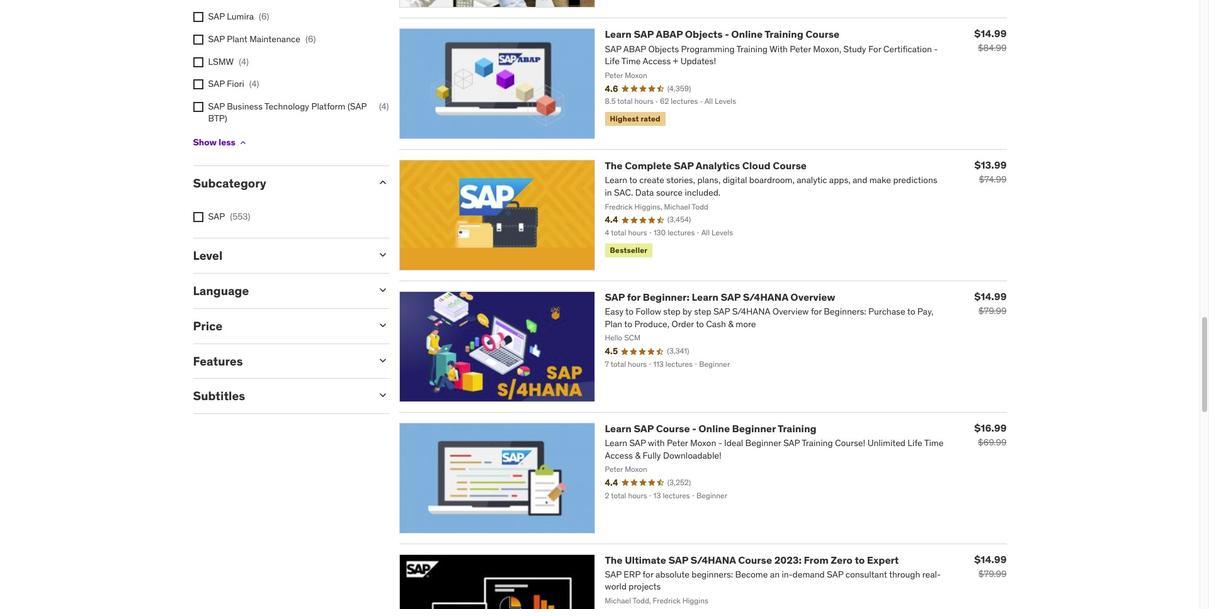 Task type: locate. For each thing, give the bounding box(es) containing it.
2 horizontal spatial (4)
[[379, 101, 389, 112]]

2 vertical spatial $14.99
[[974, 553, 1007, 566]]

$79.99
[[979, 305, 1007, 317], [979, 568, 1007, 580]]

online right objects
[[731, 28, 763, 41]]

sap inside sap business technology platform (sap btp)
[[208, 101, 225, 112]]

the complete sap analytics cloud course link
[[605, 159, 807, 172]]

small image for price
[[376, 319, 389, 332]]

1 horizontal spatial online
[[731, 28, 763, 41]]

xsmall image for lsmw (4)
[[193, 57, 203, 67]]

(6)
[[259, 11, 269, 22], [305, 33, 316, 45]]

maintenance
[[250, 33, 300, 45]]

the left 'ultimate'
[[605, 554, 623, 567]]

$14.99 $79.99 for sap for beginner: learn sap s/4hana overview
[[974, 290, 1007, 317]]

beginner:
[[643, 291, 690, 304]]

2 the from the top
[[605, 554, 623, 567]]

1 $14.99 $79.99 from the top
[[974, 290, 1007, 317]]

2 vertical spatial learn
[[605, 422, 632, 435]]

xsmall image left sap (553)
[[193, 212, 203, 222]]

business
[[227, 101, 263, 112]]

1 small image from the top
[[376, 176, 389, 189]]

learn for abap
[[605, 28, 632, 41]]

objects
[[685, 28, 723, 41]]

2 $14.99 from the top
[[974, 290, 1007, 303]]

0 vertical spatial $14.99
[[974, 27, 1007, 40]]

sap (553)
[[208, 211, 250, 222]]

0 vertical spatial the
[[605, 159, 623, 172]]

the for the ultimate sap s/4hana course 2023: from zero to expert
[[605, 554, 623, 567]]

1 vertical spatial the
[[605, 554, 623, 567]]

xsmall image left plant at the top of page
[[193, 35, 203, 45]]

1 vertical spatial training
[[778, 422, 817, 435]]

4 small image from the top
[[376, 319, 389, 332]]

xsmall image
[[193, 102, 203, 112], [193, 212, 203, 222]]

0 horizontal spatial -
[[692, 422, 696, 435]]

learn
[[605, 28, 632, 41], [692, 291, 719, 304], [605, 422, 632, 435]]

-
[[725, 28, 729, 41], [692, 422, 696, 435]]

3 $14.99 from the top
[[974, 553, 1007, 566]]

- right objects
[[725, 28, 729, 41]]

5 small image from the top
[[376, 354, 389, 367]]

0 vertical spatial $79.99
[[979, 305, 1007, 317]]

2 $14.99 $79.99 from the top
[[974, 553, 1007, 580]]

course
[[806, 28, 840, 41], [773, 159, 807, 172], [656, 422, 690, 435], [738, 554, 772, 567]]

plant
[[227, 33, 247, 45]]

small image for level
[[376, 249, 389, 262]]

$14.99
[[974, 27, 1007, 40], [974, 290, 1007, 303], [974, 553, 1007, 566]]

0 vertical spatial xsmall image
[[193, 102, 203, 112]]

1 horizontal spatial -
[[725, 28, 729, 41]]

(4) right lsmw
[[239, 56, 249, 67]]

1 horizontal spatial (6)
[[305, 33, 316, 45]]

$79.99 for sap for beginner: learn sap s/4hana overview
[[979, 305, 1007, 317]]

sap
[[208, 11, 225, 22], [634, 28, 654, 41], [208, 33, 225, 45], [208, 78, 225, 89], [208, 101, 225, 112], [674, 159, 694, 172], [208, 211, 225, 222], [605, 291, 625, 304], [721, 291, 741, 304], [634, 422, 654, 435], [668, 554, 688, 567]]

$14.99 $79.99
[[974, 290, 1007, 317], [974, 553, 1007, 580]]

the ultimate sap s/4hana course 2023: from zero to expert link
[[605, 554, 899, 567]]

sap fiori (4)
[[208, 78, 259, 89]]

1 vertical spatial learn
[[692, 291, 719, 304]]

training for beginner
[[778, 422, 817, 435]]

beginner
[[732, 422, 776, 435]]

0 horizontal spatial s/4hana
[[691, 554, 736, 567]]

subcategory button
[[193, 176, 366, 191]]

1 $79.99 from the top
[[979, 305, 1007, 317]]

1 vertical spatial $79.99
[[979, 568, 1007, 580]]

sap for beginner: learn sap s/4hana overview link
[[605, 291, 835, 304]]

1 $14.99 from the top
[[974, 27, 1007, 40]]

small image
[[376, 176, 389, 189], [376, 249, 389, 262], [376, 284, 389, 297], [376, 319, 389, 332], [376, 354, 389, 367]]

online
[[731, 28, 763, 41], [699, 422, 730, 435]]

small image
[[376, 389, 389, 402]]

price button
[[193, 319, 366, 334]]

less
[[219, 137, 235, 148]]

1 vertical spatial xsmall image
[[193, 212, 203, 222]]

show
[[193, 137, 217, 148]]

2 small image from the top
[[376, 249, 389, 262]]

small image for features
[[376, 354, 389, 367]]

2 vertical spatial (4)
[[379, 101, 389, 112]]

$14.99 for the ultimate sap s/4hana course 2023: from zero to expert
[[974, 553, 1007, 566]]

1 xsmall image from the top
[[193, 102, 203, 112]]

xsmall image left sap lumira (6)
[[193, 12, 203, 22]]

$13.99 $74.99
[[975, 159, 1007, 185]]

1 the from the top
[[605, 159, 623, 172]]

1 vertical spatial s/4hana
[[691, 554, 736, 567]]

3 small image from the top
[[376, 284, 389, 297]]

online left the beginner
[[699, 422, 730, 435]]

lumira
[[227, 11, 254, 22]]

xsmall image right less
[[238, 138, 248, 148]]

learn sap course - online beginner training link
[[605, 422, 817, 435]]

$14.99 for learn sap abap objects - online training course
[[974, 27, 1007, 40]]

$84.99
[[978, 42, 1007, 54]]

the for the complete sap analytics cloud course
[[605, 159, 623, 172]]

0 vertical spatial $14.99 $79.99
[[974, 290, 1007, 317]]

expert
[[867, 554, 899, 567]]

1 vertical spatial $14.99 $79.99
[[974, 553, 1007, 580]]

learn for course
[[605, 422, 632, 435]]

0 vertical spatial training
[[765, 28, 803, 41]]

xsmall image for sap plant maintenance (6)
[[193, 35, 203, 45]]

1 horizontal spatial s/4hana
[[743, 291, 788, 304]]

the ultimate sap s/4hana course 2023: from zero to expert
[[605, 554, 899, 567]]

1 vertical spatial -
[[692, 422, 696, 435]]

training
[[765, 28, 803, 41], [778, 422, 817, 435]]

(6) up sap plant maintenance (6) at the left top of the page
[[259, 11, 269, 22]]

subtitles button
[[193, 389, 366, 404]]

2 $79.99 from the top
[[979, 568, 1007, 580]]

$69.99
[[978, 437, 1007, 448]]

zero
[[831, 554, 853, 567]]

(4) right fiori
[[249, 78, 259, 89]]

(4)
[[239, 56, 249, 67], [249, 78, 259, 89], [379, 101, 389, 112]]

1 vertical spatial online
[[699, 422, 730, 435]]

xsmall image up show
[[193, 102, 203, 112]]

s/4hana
[[743, 291, 788, 304], [691, 554, 736, 567]]

(553)
[[230, 211, 250, 222]]

xsmall image left sap fiori (4) at the left top
[[193, 79, 203, 89]]

price
[[193, 319, 223, 334]]

$13.99
[[975, 159, 1007, 171]]

0 vertical spatial learn
[[605, 28, 632, 41]]

(4) right the (sap
[[379, 101, 389, 112]]

1 vertical spatial (4)
[[249, 78, 259, 89]]

0 horizontal spatial (6)
[[259, 11, 269, 22]]

the
[[605, 159, 623, 172], [605, 554, 623, 567]]

the left complete
[[605, 159, 623, 172]]

1 vertical spatial $14.99
[[974, 290, 1007, 303]]

xsmall image left lsmw
[[193, 57, 203, 67]]

0 vertical spatial online
[[731, 28, 763, 41]]

0 vertical spatial (4)
[[239, 56, 249, 67]]

xsmall image for sap
[[193, 212, 203, 222]]

btp)
[[208, 113, 227, 124]]

subtitles
[[193, 389, 245, 404]]

$74.99
[[979, 174, 1007, 185]]

1 vertical spatial (6)
[[305, 33, 316, 45]]

language
[[193, 283, 249, 299]]

2 xsmall image from the top
[[193, 212, 203, 222]]

level
[[193, 248, 223, 263]]

xsmall image
[[193, 12, 203, 22], [193, 35, 203, 45], [193, 57, 203, 67], [193, 79, 203, 89], [238, 138, 248, 148]]

0 vertical spatial (6)
[[259, 11, 269, 22]]

ultimate
[[625, 554, 666, 567]]

- left the beginner
[[692, 422, 696, 435]]

(6) right maintenance
[[305, 33, 316, 45]]



Task type: vqa. For each thing, say whether or not it's contained in the screenshot.
Overview
yes



Task type: describe. For each thing, give the bounding box(es) containing it.
$14.99 $84.99
[[974, 27, 1007, 54]]

for
[[627, 291, 641, 304]]

to
[[855, 554, 865, 567]]

features button
[[193, 354, 366, 369]]

0 horizontal spatial online
[[699, 422, 730, 435]]

lsmw (4)
[[208, 56, 249, 67]]

the complete sap analytics cloud course
[[605, 159, 807, 172]]

$14.99 $79.99 for the ultimate sap s/4hana course 2023: from zero to expert
[[974, 553, 1007, 580]]

$16.99
[[974, 422, 1007, 434]]

language button
[[193, 283, 366, 299]]

xsmall image for sap business technology platform (sap btp)
[[193, 102, 203, 112]]

cloud
[[742, 159, 771, 172]]

overview
[[791, 291, 835, 304]]

0 vertical spatial s/4hana
[[743, 291, 788, 304]]

subcategory
[[193, 176, 266, 191]]

$16.99 $69.99
[[974, 422, 1007, 448]]

$14.99 for sap for beginner: learn sap s/4hana overview
[[974, 290, 1007, 303]]

1 horizontal spatial (4)
[[249, 78, 259, 89]]

abap
[[656, 28, 683, 41]]

0 horizontal spatial (4)
[[239, 56, 249, 67]]

learn sap abap objects - online training course link
[[605, 28, 840, 41]]

sap lumira (6)
[[208, 11, 269, 22]]

analytics
[[696, 159, 740, 172]]

small image for language
[[376, 284, 389, 297]]

show less button
[[193, 130, 248, 155]]

technology
[[264, 101, 309, 112]]

complete
[[625, 159, 672, 172]]

sap plant maintenance (6)
[[208, 33, 316, 45]]

from
[[804, 554, 829, 567]]

xsmall image inside show less button
[[238, 138, 248, 148]]

lsmw
[[208, 56, 234, 67]]

sap business technology platform (sap btp)
[[208, 101, 367, 124]]

small image for subcategory
[[376, 176, 389, 189]]

level button
[[193, 248, 366, 263]]

sap for beginner: learn sap s/4hana overview
[[605, 291, 835, 304]]

(sap
[[348, 101, 367, 112]]

0 vertical spatial -
[[725, 28, 729, 41]]

learn sap abap objects - online training course
[[605, 28, 840, 41]]

learn sap course - online beginner training
[[605, 422, 817, 435]]

2023:
[[774, 554, 802, 567]]

$79.99 for the ultimate sap s/4hana course 2023: from zero to expert
[[979, 568, 1007, 580]]

xsmall image for sap fiori (4)
[[193, 79, 203, 89]]

xsmall image for sap lumira (6)
[[193, 12, 203, 22]]

fiori
[[227, 78, 244, 89]]

training for online
[[765, 28, 803, 41]]

platform
[[311, 101, 345, 112]]

features
[[193, 354, 243, 369]]

show less
[[193, 137, 235, 148]]



